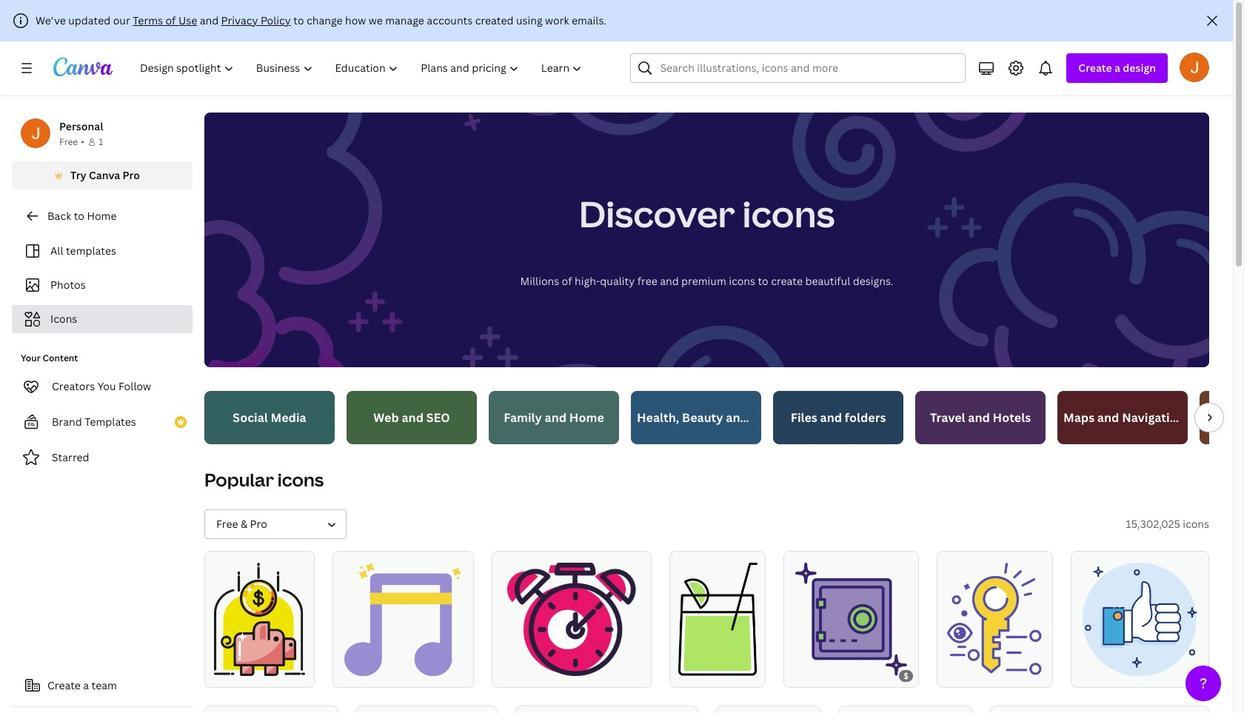 Task type: vqa. For each thing, say whether or not it's contained in the screenshot.
royalty-
no



Task type: describe. For each thing, give the bounding box(es) containing it.
content
[[43, 352, 78, 365]]

follow
[[119, 379, 151, 393]]

free for free & pro
[[216, 517, 238, 531]]

we
[[369, 13, 383, 27]]

jeremy miller image
[[1180, 53, 1210, 82]]

health, beauty and fashion link
[[631, 391, 796, 445]]

quality
[[600, 274, 635, 288]]

personal
[[59, 119, 103, 133]]

create a team button
[[12, 671, 193, 701]]

beauty
[[682, 410, 724, 426]]

2 vertical spatial to
[[758, 274, 769, 288]]

social media link
[[205, 391, 335, 445]]

travel
[[931, 410, 966, 426]]

starred
[[52, 451, 89, 465]]

privacy
[[221, 13, 258, 27]]

health, beauty and fashion
[[637, 410, 796, 426]]

icons
[[50, 312, 77, 326]]

you
[[98, 379, 116, 393]]

a for team
[[83, 679, 89, 693]]

navigation
[[1123, 410, 1185, 426]]

all
[[50, 244, 63, 258]]

•
[[81, 136, 84, 148]]

updated
[[68, 13, 111, 27]]

pro for try canva pro
[[123, 168, 140, 182]]

0 vertical spatial to
[[294, 13, 304, 27]]

folders
[[845, 410, 886, 426]]

and right use
[[200, 13, 219, 27]]

health,
[[637, 410, 680, 426]]

terms of use link
[[133, 13, 197, 27]]

design
[[1124, 61, 1157, 75]]

free •
[[59, 136, 84, 148]]

emails.
[[572, 13, 607, 27]]

icons for popular icons
[[278, 468, 324, 492]]

files and folders
[[791, 410, 886, 426]]

templates
[[66, 244, 116, 258]]

and right files
[[821, 410, 843, 426]]

using
[[516, 13, 543, 27]]

&
[[241, 517, 248, 531]]

financial image
[[214, 563, 305, 677]]

team
[[92, 679, 117, 693]]

fashion
[[751, 410, 796, 426]]

popular icons
[[205, 468, 324, 492]]

a for design
[[1115, 61, 1121, 75]]

and right maps
[[1098, 410, 1120, 426]]

millions
[[521, 274, 560, 288]]

social
[[233, 410, 268, 426]]

icons right premium at top right
[[729, 274, 756, 288]]

created
[[475, 13, 514, 27]]

try
[[70, 168, 86, 182]]

free for free •
[[59, 136, 78, 148]]

1 vertical spatial of
[[562, 274, 573, 288]]

0 horizontal spatial of
[[166, 13, 176, 27]]

home for back to home
[[87, 209, 117, 223]]

starred link
[[12, 443, 193, 473]]

and right "beauty"
[[726, 410, 748, 426]]

work
[[545, 13, 569, 27]]

create a team
[[47, 679, 117, 693]]

web and seo link
[[347, 391, 477, 445]]

travel and hotels link
[[916, 391, 1046, 445]]

cryptocurrency image
[[947, 563, 1043, 677]]

seo
[[427, 410, 450, 426]]

our
[[113, 13, 130, 27]]

premium
[[682, 274, 727, 288]]

media
[[271, 410, 307, 426]]

all templates link
[[21, 237, 184, 265]]

try canva pro
[[70, 168, 140, 182]]

designs.
[[853, 274, 894, 288]]

brand
[[52, 415, 82, 429]]

popular
[[205, 468, 274, 492]]

1 vertical spatial to
[[74, 209, 84, 223]]

hotels
[[993, 410, 1031, 426]]

and right travel
[[969, 410, 991, 426]]

your content
[[21, 352, 78, 365]]

family and home link
[[489, 391, 619, 445]]

back
[[47, 209, 71, 223]]

we've updated our terms of use and privacy policy to change how we manage accounts created using work emails.
[[36, 13, 607, 27]]

create a design button
[[1067, 53, 1169, 83]]



Task type: locate. For each thing, give the bounding box(es) containing it.
home right the family
[[570, 410, 604, 426]]

drink icon image
[[678, 563, 758, 677]]

0 horizontal spatial create
[[47, 679, 81, 693]]

free & pro button
[[205, 510, 347, 539]]

a left design
[[1115, 61, 1121, 75]]

back to home link
[[12, 202, 193, 231]]

free
[[638, 274, 658, 288]]

and left the seo
[[402, 410, 424, 426]]

your
[[21, 352, 41, 365]]

web
[[374, 410, 399, 426]]

1 vertical spatial free
[[216, 517, 238, 531]]

templates
[[85, 415, 136, 429]]

create left design
[[1079, 61, 1113, 75]]

all templates
[[50, 244, 116, 258]]

0 vertical spatial pro
[[123, 168, 140, 182]]

to right policy
[[294, 13, 304, 27]]

family and home
[[504, 410, 604, 426]]

1 horizontal spatial home
[[570, 410, 604, 426]]

web and seo
[[374, 410, 450, 426]]

0 vertical spatial free
[[59, 136, 78, 148]]

of left use
[[166, 13, 176, 27]]

discover icons
[[579, 190, 835, 238]]

pro for free & pro
[[250, 517, 267, 531]]

and right the family
[[545, 410, 567, 426]]

files and folders link
[[774, 391, 904, 445]]

icons for discover icons
[[743, 190, 835, 238]]

use
[[179, 13, 197, 27]]

1 horizontal spatial create
[[1079, 61, 1113, 75]]

photos link
[[21, 271, 184, 299]]

maps
[[1064, 410, 1095, 426]]

icons right the 15,302,025
[[1183, 517, 1210, 531]]

how
[[345, 13, 366, 27]]

of left the high- on the left top
[[562, 274, 573, 288]]

creators
[[52, 379, 95, 393]]

back to home
[[47, 209, 117, 223]]

maps and navigation
[[1064, 410, 1185, 426]]

15,302,025
[[1127, 517, 1181, 531]]

1 horizontal spatial of
[[562, 274, 573, 288]]

top level navigation element
[[130, 53, 595, 83]]

and inside "link"
[[402, 410, 424, 426]]

1
[[98, 136, 103, 148]]

$ for hand like detailed style icon
[[1195, 671, 1200, 682]]

1 vertical spatial home
[[570, 410, 604, 426]]

brand templates
[[52, 415, 136, 429]]

0 vertical spatial home
[[87, 209, 117, 223]]

0 horizontal spatial $
[[904, 671, 909, 682]]

brand templates link
[[12, 408, 193, 437]]

pro inside button
[[123, 168, 140, 182]]

free & pro
[[216, 517, 267, 531]]

and
[[200, 13, 219, 27], [660, 274, 679, 288], [402, 410, 424, 426], [545, 410, 567, 426], [726, 410, 748, 426], [821, 410, 843, 426], [969, 410, 991, 426], [1098, 410, 1120, 426]]

beautiful
[[806, 274, 851, 288]]

1 horizontal spatial $
[[1195, 671, 1200, 682]]

2 $ from the left
[[1195, 671, 1200, 682]]

$ for safe box money filled icon
[[904, 671, 909, 682]]

1 vertical spatial a
[[83, 679, 89, 693]]

photos
[[50, 278, 86, 292]]

to left create
[[758, 274, 769, 288]]

travel and hotels
[[931, 410, 1031, 426]]

0 horizontal spatial to
[[74, 209, 84, 223]]

15,302,025 icons
[[1127, 517, 1210, 531]]

of
[[166, 13, 176, 27], [562, 274, 573, 288]]

high-
[[575, 274, 600, 288]]

clock icon image
[[506, 563, 638, 677]]

a inside dropdown button
[[1115, 61, 1121, 75]]

a left team
[[83, 679, 89, 693]]

0 horizontal spatial home
[[87, 209, 117, 223]]

a inside button
[[83, 679, 89, 693]]

manage
[[385, 13, 425, 27]]

icons for 15,302,025 icons
[[1183, 517, 1210, 531]]

1 vertical spatial create
[[47, 679, 81, 693]]

hand like detailed style icon image
[[1083, 563, 1198, 677]]

1 horizontal spatial to
[[294, 13, 304, 27]]

try canva pro button
[[12, 162, 193, 190]]

privacy policy link
[[221, 13, 291, 27]]

home for family and home
[[570, 410, 604, 426]]

free left •
[[59, 136, 78, 148]]

policy
[[261, 13, 291, 27]]

icons
[[743, 190, 835, 238], [729, 274, 756, 288], [278, 468, 324, 492], [1183, 517, 1210, 531]]

1 vertical spatial pro
[[250, 517, 267, 531]]

0 vertical spatial a
[[1115, 61, 1121, 75]]

files
[[791, 410, 818, 426]]

icons up create
[[743, 190, 835, 238]]

and right free
[[660, 274, 679, 288]]

1 horizontal spatial pro
[[250, 517, 267, 531]]

pro inside dropdown button
[[250, 517, 267, 531]]

millions of high-quality free and premium icons to create beautiful designs.
[[521, 274, 894, 288]]

home up all templates 'link'
[[87, 209, 117, 223]]

0 horizontal spatial pro
[[123, 168, 140, 182]]

a
[[1115, 61, 1121, 75], [83, 679, 89, 693]]

accounts
[[427, 13, 473, 27]]

create inside button
[[47, 679, 81, 693]]

Search search field
[[661, 54, 957, 82]]

free inside free & pro dropdown button
[[216, 517, 238, 531]]

discover
[[579, 190, 736, 238]]

create a design
[[1079, 61, 1157, 75]]

social media
[[233, 410, 307, 426]]

we've
[[36, 13, 66, 27]]

create for create a design
[[1079, 61, 1113, 75]]

create
[[1079, 61, 1113, 75], [47, 679, 81, 693]]

to right back
[[74, 209, 84, 223]]

0 horizontal spatial a
[[83, 679, 89, 693]]

create left team
[[47, 679, 81, 693]]

0 horizontal spatial free
[[59, 136, 78, 148]]

create inside dropdown button
[[1079, 61, 1113, 75]]

1 $ from the left
[[904, 671, 909, 682]]

canva
[[89, 168, 120, 182]]

0 vertical spatial create
[[1079, 61, 1113, 75]]

icons up free & pro dropdown button
[[278, 468, 324, 492]]

note musical celebration party line fill design image
[[345, 563, 462, 677]]

create
[[771, 274, 803, 288]]

create for create a team
[[47, 679, 81, 693]]

pro
[[123, 168, 140, 182], [250, 517, 267, 531]]

$
[[904, 671, 909, 682], [1195, 671, 1200, 682]]

pro right &
[[250, 517, 267, 531]]

family
[[504, 410, 542, 426]]

2 horizontal spatial to
[[758, 274, 769, 288]]

creators you follow
[[52, 379, 151, 393]]

safe box money filled icon image
[[796, 563, 908, 677]]

free
[[59, 136, 78, 148], [216, 517, 238, 531]]

to
[[294, 13, 304, 27], [74, 209, 84, 223], [758, 274, 769, 288]]

1 horizontal spatial free
[[216, 517, 238, 531]]

creators you follow link
[[12, 372, 193, 402]]

maps and navigation link
[[1058, 391, 1189, 445]]

pro right the canva
[[123, 168, 140, 182]]

None search field
[[631, 53, 966, 83]]

0 vertical spatial of
[[166, 13, 176, 27]]

change
[[307, 13, 343, 27]]

home
[[87, 209, 117, 223], [570, 410, 604, 426]]

1 horizontal spatial a
[[1115, 61, 1121, 75]]

terms
[[133, 13, 163, 27]]

free left &
[[216, 517, 238, 531]]



